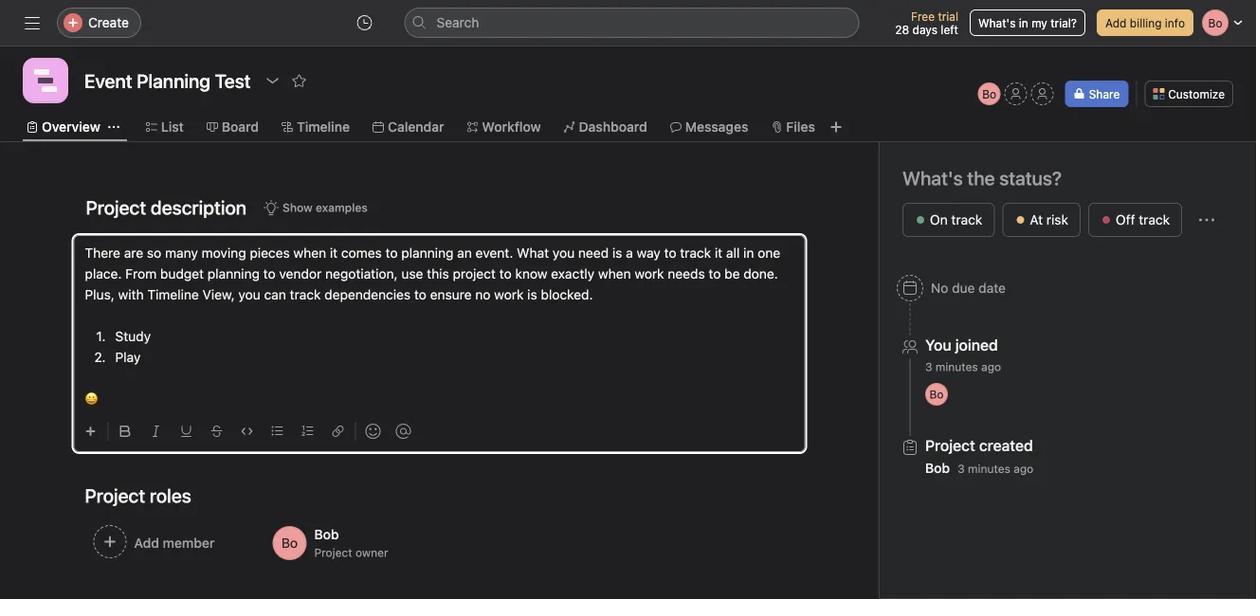 Task type: vqa. For each thing, say whether or not it's contained in the screenshot.
topmost STORIES
no



Task type: locate. For each thing, give the bounding box(es) containing it.
1 vertical spatial ago
[[1014, 462, 1034, 475]]

1 vertical spatial in
[[743, 245, 754, 261]]

in left my on the right
[[1019, 16, 1028, 29]]

1 horizontal spatial timeline
[[297, 119, 350, 135]]

history image
[[357, 15, 372, 30]]

be
[[724, 266, 740, 282]]

trial
[[938, 9, 958, 23]]

bob down project created
[[925, 460, 950, 476]]

0 horizontal spatial timeline
[[147, 287, 199, 302]]

bulleted list image
[[272, 426, 283, 437]]

bo down you joined 3 minutes ago
[[930, 388, 944, 401]]

dependencies
[[324, 287, 411, 302]]

left
[[941, 23, 958, 36]]

0 vertical spatial in
[[1019, 16, 1028, 29]]

0 horizontal spatial it
[[330, 245, 338, 261]]

on
[[930, 212, 948, 228]]

0 horizontal spatial planning
[[207, 266, 260, 282]]

when down a
[[598, 266, 631, 282]]

what's for what's in my trial?
[[978, 16, 1016, 29]]

0 vertical spatial you
[[553, 245, 575, 261]]

1 vertical spatial is
[[527, 287, 537, 302]]

0 horizontal spatial bo
[[930, 388, 944, 401]]

owner
[[355, 546, 388, 559]]

is left a
[[612, 245, 622, 261]]

ago inside project created bob 3 minutes ago
[[1014, 462, 1034, 475]]

timeline down budget
[[147, 287, 199, 302]]

billing
[[1130, 16, 1162, 29]]

what's up on
[[903, 167, 963, 189]]

ago down project created
[[1014, 462, 1034, 475]]

you left can
[[238, 287, 260, 302]]

bo
[[982, 87, 997, 100], [930, 388, 944, 401]]

1 vertical spatial timeline
[[147, 287, 199, 302]]

when
[[293, 245, 326, 261], [598, 266, 631, 282]]

info
[[1165, 16, 1185, 29]]

what's inside 'button'
[[978, 16, 1016, 29]]

1 vertical spatial minutes
[[968, 462, 1010, 475]]

0 vertical spatial work
[[635, 266, 664, 282]]

3 for joined
[[925, 360, 932, 374]]

document containing there are so many moving pieces when it comes to planning an event. what you need is a way to track it all in one place. from budget planning to vendor negotiation, use this project to know exactly when work needs to be done. plus, with timeline view, you can track dependencies to ensure no work is blocked.
[[73, 243, 805, 410]]

add member
[[134, 535, 215, 551]]

create button
[[57, 8, 141, 38]]

track right on
[[951, 212, 982, 228]]

bold image
[[120, 426, 131, 437]]

None text field
[[80, 64, 256, 98]]

0 vertical spatial bob
[[925, 460, 950, 476]]

exactly
[[551, 266, 595, 282]]

0 horizontal spatial 3
[[925, 360, 932, 374]]

0 vertical spatial ago
[[981, 360, 1001, 374]]

1 horizontal spatial work
[[635, 266, 664, 282]]

1 vertical spatial planning
[[207, 266, 260, 282]]

0 vertical spatial when
[[293, 245, 326, 261]]

1 horizontal spatial it
[[715, 245, 723, 261]]

blocked.
[[541, 287, 593, 302]]

what's in my trial?
[[978, 16, 1077, 29]]

the status?
[[967, 167, 1062, 189]]

1 horizontal spatial is
[[612, 245, 622, 261]]

timeline
[[297, 119, 350, 135], [147, 287, 199, 302]]

minutes for joined
[[936, 360, 978, 374]]

it left all
[[715, 245, 723, 261]]

is down know
[[527, 287, 537, 302]]

there
[[85, 245, 120, 261]]

ago for you
[[981, 360, 1001, 374]]

free
[[911, 9, 935, 23]]

files
[[786, 119, 815, 135]]

1 vertical spatial bob
[[314, 527, 339, 542]]

ago down joined
[[981, 360, 1001, 374]]

vendor
[[279, 266, 322, 282]]

1 vertical spatial 3
[[958, 462, 965, 475]]

study play
[[115, 328, 151, 365]]

1 horizontal spatial 3
[[958, 462, 965, 475]]

know
[[515, 266, 547, 282]]

1 vertical spatial when
[[598, 266, 631, 282]]

in
[[1019, 16, 1028, 29], [743, 245, 754, 261]]

it left comes
[[330, 245, 338, 261]]

minutes
[[936, 360, 978, 374], [968, 462, 1010, 475]]

0 horizontal spatial you
[[238, 287, 260, 302]]

toolbar
[[77, 410, 805, 445]]

1 horizontal spatial bob
[[925, 460, 950, 476]]

timeline down add to starred image
[[297, 119, 350, 135]]

minutes down project created
[[968, 462, 1010, 475]]

you up exactly
[[553, 245, 575, 261]]

all
[[726, 245, 740, 261]]

bob inside the bob project owner
[[314, 527, 339, 542]]

budget
[[160, 266, 204, 282]]

3
[[925, 360, 932, 374], [958, 462, 965, 475]]

list link
[[146, 117, 184, 137]]

0 horizontal spatial ago
[[981, 360, 1001, 374]]

bo down what's in my trial? 'button' on the right of the page
[[982, 87, 997, 100]]

0 horizontal spatial bob
[[314, 527, 339, 542]]

minutes inside project created bob 3 minutes ago
[[968, 462, 1010, 475]]

strikethrough image
[[211, 426, 222, 437]]

track up needs
[[680, 245, 711, 261]]

study
[[115, 328, 151, 344]]

minutes for bob
[[968, 462, 1010, 475]]

0 vertical spatial planning
[[401, 245, 454, 261]]

0 vertical spatial what's
[[978, 16, 1016, 29]]

3 down you
[[925, 360, 932, 374]]

on track
[[930, 212, 982, 228]]

workflow
[[482, 119, 541, 135]]

0 horizontal spatial when
[[293, 245, 326, 261]]

at risk
[[1030, 212, 1068, 228]]

you
[[925, 336, 952, 354]]

0 vertical spatial minutes
[[936, 360, 978, 374]]

work down way
[[635, 266, 664, 282]]

document
[[73, 243, 805, 410]]

comes
[[341, 245, 382, 261]]

1 horizontal spatial ago
[[1014, 462, 1034, 475]]

to down event.
[[499, 266, 512, 282]]

3 inside project created bob 3 minutes ago
[[958, 462, 965, 475]]

1 horizontal spatial planning
[[401, 245, 454, 261]]

underline image
[[181, 426, 192, 437]]

one
[[758, 245, 780, 261]]

Project description title text field
[[73, 188, 251, 228]]

italics image
[[150, 426, 162, 437]]

it
[[330, 245, 338, 261], [715, 245, 723, 261]]

3 right bob link
[[958, 462, 965, 475]]

no
[[931, 280, 948, 296]]

no due date button
[[888, 271, 1014, 305]]

no
[[475, 287, 491, 302]]

customize button
[[1145, 81, 1233, 107]]

planning down 'moving'
[[207, 266, 260, 282]]

to
[[385, 245, 398, 261], [664, 245, 676, 261], [263, 266, 276, 282], [499, 266, 512, 282], [709, 266, 721, 282], [414, 287, 426, 302]]

what's left my on the right
[[978, 16, 1016, 29]]

0 vertical spatial is
[[612, 245, 622, 261]]

1 vertical spatial what's
[[903, 167, 963, 189]]

in right all
[[743, 245, 754, 261]]

1 vertical spatial work
[[494, 287, 524, 302]]

place.
[[85, 266, 122, 282]]

negotiation,
[[325, 266, 398, 282]]

bob project owner
[[314, 527, 388, 559]]

1 horizontal spatial when
[[598, 266, 631, 282]]

bob up project
[[314, 527, 339, 542]]

you joined 3 minutes ago
[[925, 336, 1001, 374]]

customize
[[1168, 87, 1225, 100]]

off track
[[1116, 212, 1170, 228]]

1 horizontal spatial what's
[[978, 16, 1016, 29]]

minutes inside you joined 3 minutes ago
[[936, 360, 978, 374]]

track right off
[[1139, 212, 1170, 228]]

when up vendor
[[293, 245, 326, 261]]

work
[[635, 266, 664, 282], [494, 287, 524, 302]]

work right no
[[494, 287, 524, 302]]

search list box
[[404, 8, 859, 38]]

0 horizontal spatial what's
[[903, 167, 963, 189]]

minutes down you joined button
[[936, 360, 978, 374]]

3 for bob
[[958, 462, 965, 475]]

bob
[[925, 460, 950, 476], [314, 527, 339, 542]]

what's
[[978, 16, 1016, 29], [903, 167, 963, 189]]

1 horizontal spatial bo
[[982, 87, 997, 100]]

3 inside you joined 3 minutes ago
[[925, 360, 932, 374]]

bo inside button
[[982, 87, 997, 100]]

0 horizontal spatial is
[[527, 287, 537, 302]]

1 vertical spatial bo
[[930, 388, 944, 401]]

0 horizontal spatial in
[[743, 245, 754, 261]]

at mention image
[[396, 424, 411, 439]]

to left "be"
[[709, 266, 721, 282]]

track inside button
[[1139, 212, 1170, 228]]

files link
[[771, 117, 815, 137]]

ago inside you joined 3 minutes ago
[[981, 360, 1001, 374]]

0 vertical spatial bo
[[982, 87, 997, 100]]

many
[[165, 245, 198, 261]]

planning up this
[[401, 245, 454, 261]]

1 horizontal spatial in
[[1019, 16, 1028, 29]]

insert an object image
[[85, 426, 96, 437]]

0 vertical spatial 3
[[925, 360, 932, 374]]

due
[[952, 280, 975, 296]]

can
[[264, 287, 286, 302]]

show options image
[[265, 73, 280, 88]]



Task type: describe. For each thing, give the bounding box(es) containing it.
timeline image
[[34, 69, 57, 92]]

show examples
[[283, 201, 368, 214]]

an
[[457, 245, 472, 261]]

from
[[125, 266, 157, 282]]

project
[[453, 266, 496, 282]]

add member button
[[85, 517, 256, 570]]

calendar
[[388, 119, 444, 135]]

board link
[[206, 117, 259, 137]]

share
[[1089, 87, 1120, 100]]

risk
[[1046, 212, 1068, 228]]

tab actions image
[[108, 121, 119, 133]]

add billing info
[[1105, 16, 1185, 29]]

in inside there are so many moving pieces when it comes to planning an event. what you need is a way to track it all in one place. from budget planning to vendor negotiation, use this project to know exactly when work needs to be done. plus, with timeline view, you can track dependencies to ensure no work is blocked.
[[743, 245, 754, 261]]

timeline link
[[282, 117, 350, 137]]

to right way
[[664, 245, 676, 261]]

with
[[118, 287, 144, 302]]

bo button
[[978, 82, 1001, 105]]

off
[[1116, 212, 1135, 228]]

moving
[[202, 245, 246, 261]]

off track button
[[1088, 203, 1182, 237]]

1 it from the left
[[330, 245, 338, 261]]

play
[[115, 349, 141, 365]]

what
[[517, 245, 549, 261]]

messages
[[685, 119, 748, 135]]

search
[[437, 15, 479, 30]]

1 horizontal spatial you
[[553, 245, 575, 261]]

0 horizontal spatial work
[[494, 287, 524, 302]]

examples
[[316, 201, 368, 214]]

there are so many moving pieces when it comes to planning an event. what you need is a way to track it all in one place. from budget planning to vendor negotiation, use this project to know exactly when work needs to be done. plus, with timeline view, you can track dependencies to ensure no work is blocked.
[[85, 245, 784, 302]]

joined
[[955, 336, 998, 354]]

at
[[1030, 212, 1043, 228]]

add to starred image
[[292, 73, 307, 88]]

project roles
[[85, 484, 191, 507]]

0 vertical spatial timeline
[[297, 119, 350, 135]]

in inside 'button'
[[1019, 16, 1028, 29]]

2 it from the left
[[715, 245, 723, 261]]

what's in my trial? button
[[970, 9, 1085, 36]]

a
[[626, 245, 633, 261]]

create
[[88, 15, 129, 30]]

dashboard
[[579, 119, 647, 135]]

link image
[[332, 426, 344, 437]]

you joined button
[[925, 336, 1001, 355]]

free trial 28 days left
[[895, 9, 958, 36]]

numbered list image
[[302, 426, 313, 437]]

to down pieces
[[263, 266, 276, 282]]

bob link
[[925, 460, 950, 476]]

add
[[1105, 16, 1127, 29]]

emoji image
[[365, 424, 381, 439]]

timeline inside there are so many moving pieces when it comes to planning an event. what you need is a way to track it all in one place. from budget planning to vendor negotiation, use this project to know exactly when work needs to be done. plus, with timeline view, you can track dependencies to ensure no work is blocked.
[[147, 287, 199, 302]]

search button
[[404, 8, 859, 38]]

are
[[124, 245, 143, 261]]

pieces
[[250, 245, 290, 261]]

event.
[[476, 245, 513, 261]]

so
[[147, 245, 161, 261]]

add billing info button
[[1097, 9, 1194, 36]]

way
[[637, 245, 661, 261]]

what's for what's the status?
[[903, 167, 963, 189]]

view,
[[202, 287, 235, 302]]

date
[[979, 280, 1006, 296]]

show
[[283, 201, 313, 214]]

project created bob 3 minutes ago
[[925, 437, 1034, 476]]

board
[[222, 119, 259, 135]]

expand sidebar image
[[25, 15, 40, 30]]

use
[[401, 266, 423, 282]]

trial?
[[1051, 16, 1077, 29]]

to down use
[[414, 287, 426, 302]]

this
[[427, 266, 449, 282]]

list
[[161, 119, 184, 135]]

show examples button
[[255, 194, 376, 221]]

add tab image
[[828, 119, 844, 135]]

overview link
[[27, 117, 100, 137]]

more actions image
[[1199, 212, 1215, 228]]

dashboard link
[[564, 117, 647, 137]]

share button
[[1065, 81, 1128, 107]]

overview
[[42, 119, 100, 135]]

needs
[[668, 266, 705, 282]]

bob inside project created bob 3 minutes ago
[[925, 460, 950, 476]]

to right comes
[[385, 245, 398, 261]]

track inside button
[[951, 212, 982, 228]]

code image
[[241, 426, 253, 437]]

😀
[[85, 391, 98, 407]]

need
[[578, 245, 609, 261]]

what's the status?
[[903, 167, 1062, 189]]

1 vertical spatial you
[[238, 287, 260, 302]]

at risk button
[[1002, 203, 1081, 237]]

days
[[913, 23, 938, 36]]

project
[[314, 546, 352, 559]]

ago for project created
[[1014, 462, 1034, 475]]

calendar link
[[373, 117, 444, 137]]

my
[[1032, 16, 1047, 29]]

28
[[895, 23, 909, 36]]

project created
[[925, 437, 1033, 455]]

messages link
[[670, 117, 748, 137]]

no due date
[[931, 280, 1006, 296]]

plus,
[[85, 287, 115, 302]]

track down vendor
[[290, 287, 321, 302]]



